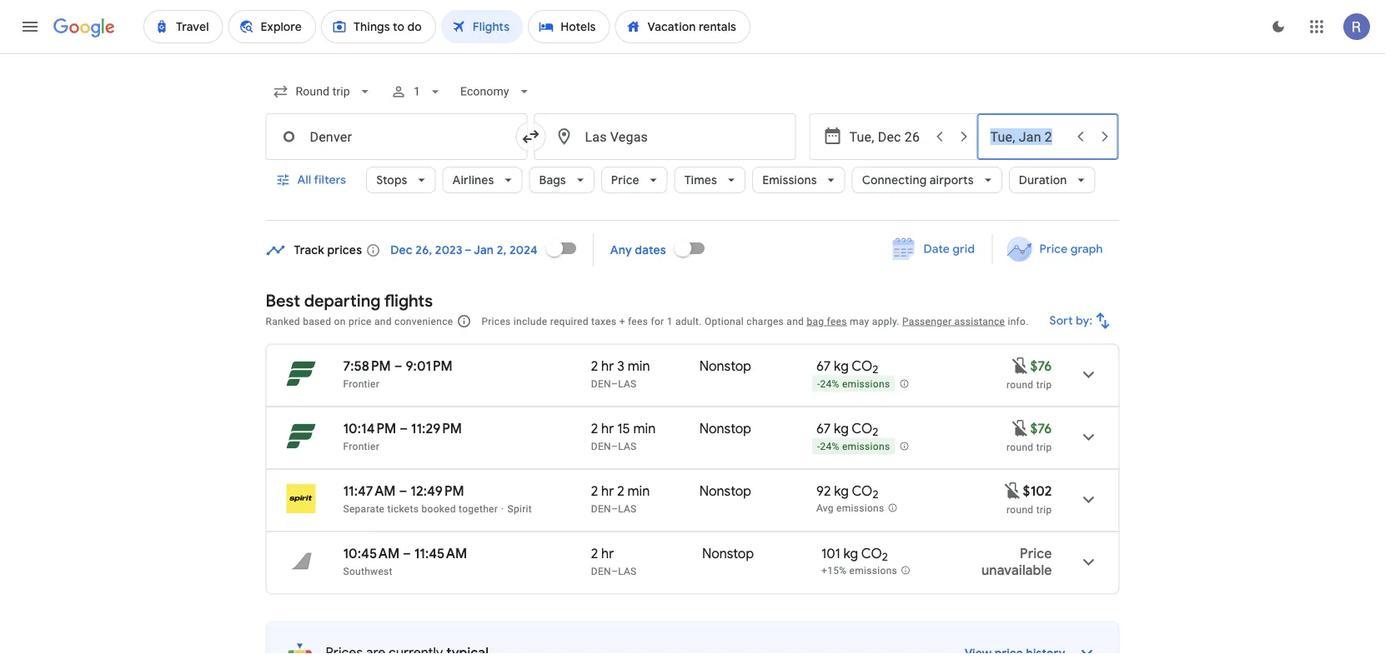 Task type: describe. For each thing, give the bounding box(es) containing it.
92 kg co 2
[[816, 483, 878, 502]]

– inside 2 hr 2 min den – las
[[611, 503, 618, 515]]

separate tickets booked together
[[343, 503, 498, 515]]

hr for 15
[[601, 420, 614, 437]]

flight details. leaves denver international airport at 7:58 pm on tuesday, december 26 and arrives at harry reid international airport at 9:01 pm on tuesday, december 26. image
[[1069, 355, 1109, 395]]

10:14 pm
[[343, 420, 396, 437]]

leaves denver international airport at 10:45 am on tuesday, december 26 and arrives at harry reid international airport at 11:45 am on tuesday, december 26. element
[[343, 545, 467, 562]]

2 hr den – las
[[591, 545, 637, 577]]

leaves denver international airport at 10:14 pm on tuesday, december 26 and arrives at harry reid international airport at 11:29 pm on tuesday, december 26. element
[[343, 420, 462, 437]]

include
[[514, 316, 547, 327]]

67 for 2 hr 3 min
[[816, 358, 831, 375]]

$76 for 2 hr 3 min
[[1030, 358, 1052, 375]]

filters
[[314, 173, 346, 188]]

any dates
[[610, 243, 666, 258]]

sort
[[1050, 314, 1073, 329]]

min for 2 hr 3 min
[[628, 358, 650, 375]]

may
[[850, 316, 869, 327]]

booked
[[421, 503, 456, 515]]

learn more about ranking image
[[456, 314, 471, 329]]

bag fees button
[[807, 316, 847, 327]]

leaves denver international airport at 7:58 pm on tuesday, december 26 and arrives at harry reid international airport at 9:01 pm on tuesday, december 26. element
[[343, 358, 453, 375]]

Arrival time: 12:49 PM. text field
[[410, 483, 464, 500]]

trip for 2 hr 3 min
[[1036, 379, 1052, 391]]

sort by:
[[1050, 314, 1093, 329]]

round trip for 2 hr 15 min
[[1007, 442, 1052, 453]]

las for 2
[[618, 503, 637, 515]]

grid
[[953, 242, 975, 257]]

change appearance image
[[1258, 7, 1298, 47]]

track prices
[[294, 243, 362, 258]]

price unavailable
[[981, 545, 1052, 579]]

1 fees from the left
[[628, 316, 648, 327]]

2 inside 2 hr 15 min den – las
[[591, 420, 598, 437]]

min for 2 hr 15 min
[[633, 420, 656, 437]]

passenger
[[902, 316, 952, 327]]

Departure time: 10:14 PM. text field
[[343, 420, 396, 437]]

frontier for 10:14 pm
[[343, 441, 379, 452]]

frontier for 7:58 pm
[[343, 378, 379, 390]]

for
[[651, 316, 664, 327]]

any
[[610, 243, 632, 258]]

price
[[348, 316, 372, 327]]

nonstop for 2 hr
[[702, 545, 754, 562]]

flights
[[384, 290, 433, 311]]

nonstop for 2 hr 2 min
[[699, 483, 751, 500]]

flight details. leaves denver international airport at 10:14 pm on tuesday, december 26 and arrives at harry reid international airport at 11:29 pm on tuesday, december 26. image
[[1069, 417, 1109, 457]]

67 kg co 2 for 2 hr 15 min
[[816, 420, 878, 440]]

kg for 2 hr 2 min
[[834, 483, 849, 500]]

– up tickets
[[399, 483, 407, 500]]

bags
[[539, 173, 566, 188]]

view price history image
[[1067, 633, 1107, 655]]

tickets
[[387, 503, 419, 515]]

stops
[[376, 173, 407, 188]]

2 inside 2 hr den – las
[[591, 545, 598, 562]]

ranked
[[266, 316, 300, 327]]

this price for this flight doesn't include overhead bin access. if you need a carry-on bag, use the bags filter to update prices. image for 2 hr 15 min
[[1010, 418, 1030, 438]]

round trip for 2 hr 2 min
[[1007, 504, 1052, 516]]

hr for den
[[601, 545, 614, 562]]

taxes
[[591, 316, 617, 327]]

kg for 2 hr
[[843, 545, 858, 562]]

2023 – jan
[[435, 243, 494, 258]]

emissions down 101 kg co 2 in the bottom of the page
[[849, 566, 897, 577]]

leaves denver international airport at 11:47 am on tuesday, december 26 and arrives at harry reid international airport at 12:49 pm on tuesday, december 26. element
[[343, 483, 464, 500]]

las inside 2 hr den – las
[[618, 566, 637, 577]]

kg for 2 hr 15 min
[[834, 420, 849, 437]]

prices
[[481, 316, 511, 327]]

1 button
[[383, 72, 450, 112]]

price graph
[[1039, 242, 1103, 257]]

2 hr 2 min den – las
[[591, 483, 650, 515]]

by:
[[1076, 314, 1093, 329]]

round for 2 hr 15 min
[[1007, 442, 1034, 453]]

date grid
[[924, 242, 975, 257]]

all
[[297, 173, 311, 188]]

min for 2 hr 2 min
[[627, 483, 650, 500]]

Departure time: 11:47 AM. text field
[[343, 483, 396, 500]]

2 and from the left
[[787, 316, 804, 327]]

co for 2 hr
[[861, 545, 882, 562]]

airlines button
[[442, 160, 522, 200]]

prices include required taxes + fees for 1 adult. optional charges and bag fees may apply. passenger assistance
[[481, 316, 1005, 327]]

+
[[619, 316, 625, 327]]

times button
[[674, 160, 746, 200]]

10:14 pm – 11:29 pm frontier
[[343, 420, 462, 452]]

times
[[684, 173, 717, 188]]

76 us dollars text field for 2 hr 15 min
[[1030, 420, 1052, 437]]

best departing flights main content
[[266, 228, 1119, 655]]

2,
[[497, 243, 507, 258]]

graph
[[1070, 242, 1103, 257]]

based
[[303, 316, 331, 327]]

all filters button
[[266, 160, 360, 200]]

co for 2 hr 15 min
[[852, 420, 872, 437]]

dates
[[635, 243, 666, 258]]

assistance
[[954, 316, 1005, 327]]

dec 26, 2023 – jan 2, 2024
[[390, 243, 538, 258]]

connecting airports
[[862, 173, 974, 188]]

date grid button
[[880, 234, 988, 264]]

emissions
[[762, 173, 817, 188]]

$102
[[1023, 483, 1052, 500]]

this price for this flight doesn't include overhead bin access. if you need a carry-on bag, use the bags filter to update prices. image for 2 hr 3 min
[[1010, 356, 1030, 376]]

ranked based on price and convenience
[[266, 316, 453, 327]]

total duration 2 hr. element
[[591, 545, 702, 565]]

11:45 am
[[414, 545, 467, 562]]

optional
[[705, 316, 744, 327]]

3
[[617, 358, 624, 375]]

2024
[[509, 243, 538, 258]]

– inside 2 hr 15 min den – las
[[611, 441, 618, 452]]

2 fees from the left
[[827, 316, 847, 327]]

passenger assistance button
[[902, 316, 1005, 327]]

11:47 am
[[343, 483, 396, 500]]

$76 for 2 hr 15 min
[[1030, 420, 1052, 437]]

separate
[[343, 503, 385, 515]]

co for 2 hr 2 min
[[852, 483, 873, 500]]

price graph button
[[996, 234, 1116, 264]]

2 hr 3 min den – las
[[591, 358, 650, 390]]

11:47 am – 12:49 pm
[[343, 483, 464, 500]]

- for 2 hr 3 min
[[817, 379, 820, 390]]

connecting airports button
[[852, 160, 1002, 200]]



Task type: locate. For each thing, give the bounding box(es) containing it.
round down $102
[[1007, 504, 1034, 516]]

– down total duration 2 hr. element
[[611, 566, 618, 577]]

76 us dollars text field for 2 hr 3 min
[[1030, 358, 1052, 375]]

den down total duration 2 hr 15 min. element
[[591, 441, 611, 452]]

this price for this flight doesn't include overhead bin access. if you need a carry-on bag, use the bags filter to update prices. image up 102 us dollars text field
[[1010, 418, 1030, 438]]

12:49 pm
[[410, 483, 464, 500]]

2 inside 92 kg co 2
[[873, 488, 878, 502]]

7:58 pm
[[343, 358, 391, 375]]

this price for this flight doesn't include overhead bin access. if you need a carry-on bag, use the bags filter to update prices. image for 2 hr 2 min
[[1003, 481, 1023, 501]]

find the best price region
[[266, 228, 1119, 278]]

min right 3
[[628, 358, 650, 375]]

– inside '2 hr 3 min den – las'
[[611, 378, 618, 390]]

1 inside best departing flights main content
[[667, 316, 673, 327]]

- down bag
[[817, 379, 820, 390]]

2 inside 101 kg co 2
[[882, 551, 888, 565]]

kg inside 92 kg co 2
[[834, 483, 849, 500]]

2 - from the top
[[817, 441, 820, 453]]

all filters
[[297, 173, 346, 188]]

2 vertical spatial trip
[[1036, 504, 1052, 516]]

Departure time: 7:58 PM. text field
[[343, 358, 391, 375]]

0 vertical spatial 76 us dollars text field
[[1030, 358, 1052, 375]]

las inside 2 hr 15 min den – las
[[618, 441, 637, 452]]

price button
[[601, 160, 668, 200]]

co inside 92 kg co 2
[[852, 483, 873, 500]]

den down the total duration 2 hr 2 min. element
[[591, 503, 611, 515]]

1 horizontal spatial and
[[787, 316, 804, 327]]

and
[[374, 316, 392, 327], [787, 316, 804, 327]]

2 67 from the top
[[816, 420, 831, 437]]

0 horizontal spatial 1
[[413, 85, 420, 98]]

hr left 3
[[601, 358, 614, 375]]

1 vertical spatial frontier
[[343, 441, 379, 452]]

3 den from the top
[[591, 503, 611, 515]]

4 den from the top
[[591, 566, 611, 577]]

1 hr from the top
[[601, 358, 614, 375]]

co for 2 hr 3 min
[[852, 358, 872, 375]]

0 vertical spatial -24% emissions
[[817, 379, 890, 390]]

round trip for 2 hr 3 min
[[1007, 379, 1052, 391]]

2 hr 15 min den – las
[[591, 420, 656, 452]]

separate tickets booked together. this trip includes tickets from multiple airlines. missed connections may be protected by kiwi.com.. element
[[343, 503, 498, 515]]

las for 15
[[618, 441, 637, 452]]

trip for 2 hr 2 min
[[1036, 504, 1052, 516]]

10:45 am
[[343, 545, 400, 562]]

Departure time: 10:45 AM. text field
[[343, 545, 400, 562]]

67 kg co 2 up 92 kg co 2
[[816, 420, 878, 440]]

airports
[[930, 173, 974, 188]]

10:45 am – 11:45 am southwest
[[343, 545, 467, 577]]

swap origin and destination. image
[[521, 127, 541, 147]]

kg inside 101 kg co 2
[[843, 545, 858, 562]]

2 vertical spatial round trip
[[1007, 504, 1052, 516]]

67 up 92
[[816, 420, 831, 437]]

1 and from the left
[[374, 316, 392, 327]]

round for 2 hr 3 min
[[1007, 379, 1034, 391]]

– left 11:29 pm
[[400, 420, 408, 437]]

las down 3
[[618, 378, 637, 390]]

min inside 2 hr 2 min den – las
[[627, 483, 650, 500]]

emissions
[[842, 379, 890, 390], [842, 441, 890, 453], [836, 503, 884, 515], [849, 566, 897, 577]]

kg down bag fees button on the right
[[834, 358, 849, 375]]

3 las from the top
[[618, 503, 637, 515]]

0 horizontal spatial and
[[374, 316, 392, 327]]

nonstop flight. element for 2 hr 3 min
[[699, 358, 751, 377]]

– left 11:45 am
[[403, 545, 411, 562]]

las
[[618, 378, 637, 390], [618, 441, 637, 452], [618, 503, 637, 515], [618, 566, 637, 577]]

Departure text field
[[849, 114, 926, 159]]

den for 2 hr 2 min
[[591, 503, 611, 515]]

nonstop flight. element for 2 hr 15 min
[[699, 420, 751, 440]]

min inside 2 hr 15 min den – las
[[633, 420, 656, 437]]

nonstop flight. element for 2 hr
[[702, 545, 754, 565]]

den down total duration 2 hr. element
[[591, 566, 611, 577]]

trip
[[1036, 379, 1052, 391], [1036, 442, 1052, 453], [1036, 504, 1052, 516]]

frontier
[[343, 378, 379, 390], [343, 441, 379, 452]]

1 vertical spatial this price for this flight doesn't include overhead bin access. if you need a carry-on bag, use the bags filter to update prices. image
[[1010, 418, 1030, 438]]

las down the total duration 2 hr 2 min. element
[[618, 503, 637, 515]]

3 trip from the top
[[1036, 504, 1052, 516]]

hr left 15
[[601, 420, 614, 437]]

southwest
[[343, 566, 393, 577]]

1 vertical spatial $76
[[1030, 420, 1052, 437]]

main menu image
[[20, 17, 40, 37]]

2 vertical spatial round
[[1007, 504, 1034, 516]]

3 round trip from the top
[[1007, 504, 1052, 516]]

– left 9:01 pm
[[394, 358, 402, 375]]

and left bag
[[787, 316, 804, 327]]

24% for 2 hr 3 min
[[820, 379, 839, 390]]

emissions down 92 kg co 2
[[836, 503, 884, 515]]

dec
[[390, 243, 413, 258]]

+15%
[[821, 566, 847, 577]]

2 vertical spatial min
[[627, 483, 650, 500]]

24% down bag fees button on the right
[[820, 379, 839, 390]]

-24% emissions up 92 kg co 2
[[817, 441, 890, 453]]

0 horizontal spatial fees
[[628, 316, 648, 327]]

1 horizontal spatial fees
[[827, 316, 847, 327]]

price inside price unavailable
[[1020, 545, 1052, 562]]

67 kg co 2
[[816, 358, 878, 377], [816, 420, 878, 440]]

Arrival time: 9:01 PM. text field
[[406, 358, 453, 375]]

emissions down may
[[842, 379, 890, 390]]

1 round trip from the top
[[1007, 379, 1052, 391]]

2 round from the top
[[1007, 442, 1034, 453]]

trip down $102
[[1036, 504, 1052, 516]]

total duration 2 hr 2 min. element
[[591, 483, 699, 502]]

connecting
[[862, 173, 927, 188]]

trip up $102
[[1036, 442, 1052, 453]]

hr inside 2 hr 2 min den – las
[[601, 483, 614, 500]]

den inside 2 hr den – las
[[591, 566, 611, 577]]

Arrival time: 11:45 AM. text field
[[414, 545, 467, 562]]

price for price unavailable
[[1020, 545, 1052, 562]]

1 - from the top
[[817, 379, 820, 390]]

24%
[[820, 379, 839, 390], [820, 441, 839, 453]]

– inside 10:45 am – 11:45 am southwest
[[403, 545, 411, 562]]

67
[[816, 358, 831, 375], [816, 420, 831, 437]]

las for 3
[[618, 378, 637, 390]]

learn more about tracked prices image
[[365, 243, 380, 258]]

76 us dollars text field left the flight details. leaves denver international airport at 7:58 pm on tuesday, december 26 and arrives at harry reid international airport at 9:01 pm on tuesday, december 26. image
[[1030, 358, 1052, 375]]

2 $76 from the top
[[1030, 420, 1052, 437]]

0 vertical spatial 1
[[413, 85, 420, 98]]

emissions up 92 kg co 2
[[842, 441, 890, 453]]

- up 92
[[817, 441, 820, 453]]

den for 2 hr 15 min
[[591, 441, 611, 452]]

2 round trip from the top
[[1007, 442, 1052, 453]]

nonstop flight. element
[[699, 358, 751, 377], [699, 420, 751, 440], [699, 483, 751, 502], [702, 545, 754, 565]]

76 us dollars text field left flight details. leaves denver international airport at 10:14 pm on tuesday, december 26 and arrives at harry reid international airport at 11:29 pm on tuesday, december 26. icon
[[1030, 420, 1052, 437]]

co up '+15% emissions'
[[861, 545, 882, 562]]

-24% emissions
[[817, 379, 890, 390], [817, 441, 890, 453]]

$76 left flight details. leaves denver international airport at 10:14 pm on tuesday, december 26 and arrives at harry reid international airport at 11:29 pm on tuesday, december 26. icon
[[1030, 420, 1052, 437]]

None search field
[[266, 72, 1119, 221]]

nonstop for 2 hr 3 min
[[699, 358, 751, 375]]

+15% emissions
[[821, 566, 897, 577]]

airlines
[[452, 173, 494, 188]]

0 vertical spatial -
[[817, 379, 820, 390]]

-24% emissions down may
[[817, 379, 890, 390]]

1 frontier from the top
[[343, 378, 379, 390]]

1 vertical spatial -
[[817, 441, 820, 453]]

las down 15
[[618, 441, 637, 452]]

2 frontier from the top
[[343, 441, 379, 452]]

Arrival time: 11:29 PM. text field
[[411, 420, 462, 437]]

frontier down 7:58 pm text box
[[343, 378, 379, 390]]

1 vertical spatial 67
[[816, 420, 831, 437]]

price
[[611, 173, 639, 188], [1039, 242, 1068, 257], [1020, 545, 1052, 562]]

0 vertical spatial $76
[[1030, 358, 1052, 375]]

2 vertical spatial price
[[1020, 545, 1052, 562]]

trip left the flight details. leaves denver international airport at 7:58 pm on tuesday, december 26 and arrives at harry reid international airport at 9:01 pm on tuesday, december 26. image
[[1036, 379, 1052, 391]]

kg for 2 hr 3 min
[[834, 358, 849, 375]]

1 -24% emissions from the top
[[817, 379, 890, 390]]

92
[[816, 483, 831, 500]]

kg
[[834, 358, 849, 375], [834, 420, 849, 437], [834, 483, 849, 500], [843, 545, 858, 562]]

None field
[[266, 77, 380, 107], [454, 77, 539, 107], [266, 77, 380, 107], [454, 77, 539, 107]]

hr
[[601, 358, 614, 375], [601, 420, 614, 437], [601, 483, 614, 500], [601, 545, 614, 562]]

co
[[852, 358, 872, 375], [852, 420, 872, 437], [852, 483, 873, 500], [861, 545, 882, 562]]

101
[[821, 545, 840, 562]]

hr inside 2 hr 15 min den – las
[[601, 420, 614, 437]]

1 vertical spatial round trip
[[1007, 442, 1052, 453]]

min inside '2 hr 3 min den – las'
[[628, 358, 650, 375]]

best
[[266, 290, 300, 311]]

avg
[[816, 503, 834, 515]]

flight details. leaves denver international airport at 11:47 am on tuesday, december 26 and arrives at harry reid international airport at 12:49 pm on tuesday, december 26. image
[[1069, 480, 1109, 520]]

Return text field
[[990, 114, 1067, 159]]

price for price
[[611, 173, 639, 188]]

min
[[628, 358, 650, 375], [633, 420, 656, 437], [627, 483, 650, 500]]

den down total duration 2 hr 3 min. 'element'
[[591, 378, 611, 390]]

– down the total duration 2 hr 2 min. element
[[611, 503, 618, 515]]

none search field containing all filters
[[266, 72, 1119, 221]]

67 kg co 2 down may
[[816, 358, 878, 377]]

– inside 2 hr den – las
[[611, 566, 618, 577]]

1 round from the top
[[1007, 379, 1034, 391]]

2 -24% emissions from the top
[[817, 441, 890, 453]]

and right price
[[374, 316, 392, 327]]

1 las from the top
[[618, 378, 637, 390]]

1 67 kg co 2 from the top
[[816, 358, 878, 377]]

sort by: button
[[1043, 301, 1119, 341]]

date
[[924, 242, 950, 257]]

0 vertical spatial round trip
[[1007, 379, 1052, 391]]

hr for 2
[[601, 483, 614, 500]]

1 vertical spatial 1
[[667, 316, 673, 327]]

101 kg co 2
[[821, 545, 888, 565]]

9:01 pm
[[406, 358, 453, 375]]

co up avg emissions
[[852, 483, 873, 500]]

- for 2 hr 15 min
[[817, 441, 820, 453]]

hr down 2 hr 2 min den – las
[[601, 545, 614, 562]]

3 hr from the top
[[601, 483, 614, 500]]

price inside popup button
[[611, 173, 639, 188]]

co inside 101 kg co 2
[[861, 545, 882, 562]]

2 den from the top
[[591, 441, 611, 452]]

best departing flights
[[266, 290, 433, 311]]

2 67 kg co 2 from the top
[[816, 420, 878, 440]]

– down 3
[[611, 378, 618, 390]]

departing
[[304, 290, 381, 311]]

4 hr from the top
[[601, 545, 614, 562]]

round up 102 us dollars text field
[[1007, 442, 1034, 453]]

0 vertical spatial 24%
[[820, 379, 839, 390]]

1 vertical spatial 76 us dollars text field
[[1030, 420, 1052, 437]]

2 vertical spatial this price for this flight doesn't include overhead bin access. if you need a carry-on bag, use the bags filter to update prices. image
[[1003, 481, 1023, 501]]

together
[[459, 503, 498, 515]]

price inside button
[[1039, 242, 1068, 257]]

round trip left the flight details. leaves denver international airport at 7:58 pm on tuesday, december 26 and arrives at harry reid international airport at 9:01 pm on tuesday, december 26. image
[[1007, 379, 1052, 391]]

26,
[[416, 243, 432, 258]]

hr down 2 hr 15 min den – las
[[601, 483, 614, 500]]

las down total duration 2 hr. element
[[618, 566, 637, 577]]

1 $76 from the top
[[1030, 358, 1052, 375]]

min down 2 hr 15 min den – las
[[627, 483, 650, 500]]

2 inside '2 hr 3 min den – las'
[[591, 358, 598, 375]]

1 horizontal spatial 1
[[667, 316, 673, 327]]

min right 15
[[633, 420, 656, 437]]

102 US dollars text field
[[1023, 483, 1052, 500]]

hr inside '2 hr 3 min den – las'
[[601, 358, 614, 375]]

round for 2 hr 2 min
[[1007, 504, 1034, 516]]

duration button
[[1009, 160, 1095, 200]]

11:29 pm
[[411, 420, 462, 437]]

1 vertical spatial 67 kg co 2
[[816, 420, 878, 440]]

2 hr from the top
[[601, 420, 614, 437]]

las inside '2 hr 3 min den – las'
[[618, 378, 637, 390]]

0 vertical spatial 67
[[816, 358, 831, 375]]

this price for this flight doesn't include overhead bin access. if you need a carry-on bag, use the bags filter to update prices. image up price unavailable
[[1003, 481, 1023, 501]]

las inside 2 hr 2 min den – las
[[618, 503, 637, 515]]

price for price graph
[[1039, 242, 1068, 257]]

2 las from the top
[[618, 441, 637, 452]]

-24% emissions for 2 hr 15 min
[[817, 441, 890, 453]]

frontier inside 7:58 pm – 9:01 pm frontier
[[343, 378, 379, 390]]

0 vertical spatial trip
[[1036, 379, 1052, 391]]

0 vertical spatial frontier
[[343, 378, 379, 390]]

2 24% from the top
[[820, 441, 839, 453]]

track
[[294, 243, 324, 258]]

emissions button
[[752, 160, 845, 200]]

1 67 from the top
[[816, 358, 831, 375]]

den for 2 hr 3 min
[[591, 378, 611, 390]]

nonstop
[[699, 358, 751, 375], [699, 420, 751, 437], [699, 483, 751, 500], [702, 545, 754, 562]]

3 round from the top
[[1007, 504, 1034, 516]]

2 trip from the top
[[1036, 442, 1052, 453]]

kg right 92
[[834, 483, 849, 500]]

0 vertical spatial round
[[1007, 379, 1034, 391]]

price left flight details. leaves denver international airport at 10:45 am on tuesday, december 26 and arrives at harry reid international airport at 11:45 am on tuesday, december 26. image
[[1020, 545, 1052, 562]]

0 vertical spatial 67 kg co 2
[[816, 358, 878, 377]]

1 inside popup button
[[413, 85, 420, 98]]

hr for 3
[[601, 358, 614, 375]]

bags button
[[529, 160, 594, 200]]

nonstop flight. element for 2 hr 2 min
[[699, 483, 751, 502]]

$76 left the flight details. leaves denver international airport at 7:58 pm on tuesday, december 26 and arrives at harry reid international airport at 9:01 pm on tuesday, december 26. image
[[1030, 358, 1052, 375]]

-24% emissions for 2 hr 3 min
[[817, 379, 890, 390]]

den inside '2 hr 3 min den – las'
[[591, 378, 611, 390]]

1 trip from the top
[[1036, 379, 1052, 391]]

– inside 7:58 pm – 9:01 pm frontier
[[394, 358, 402, 375]]

1 vertical spatial min
[[633, 420, 656, 437]]

67 for 2 hr 15 min
[[816, 420, 831, 437]]

round trip down $102
[[1007, 504, 1052, 516]]

stops button
[[366, 160, 436, 200]]

67 kg co 2 for 2 hr 3 min
[[816, 358, 878, 377]]

den inside 2 hr 2 min den – las
[[591, 503, 611, 515]]

convenience
[[394, 316, 453, 327]]

0 vertical spatial min
[[628, 358, 650, 375]]

co up 92 kg co 2
[[852, 420, 872, 437]]

24% for 2 hr 15 min
[[820, 441, 839, 453]]

1 vertical spatial trip
[[1036, 442, 1052, 453]]

2 76 us dollars text field from the top
[[1030, 420, 1052, 437]]

unavailable
[[981, 562, 1052, 579]]

flight details. leaves denver international airport at 10:45 am on tuesday, december 26 and arrives at harry reid international airport at 11:45 am on tuesday, december 26. image
[[1069, 542, 1109, 582]]

– down 15
[[611, 441, 618, 452]]

kg up 92 kg co 2
[[834, 420, 849, 437]]

round trip up $102
[[1007, 442, 1052, 453]]

1 vertical spatial round
[[1007, 442, 1034, 453]]

1 24% from the top
[[820, 379, 839, 390]]

0 vertical spatial this price for this flight doesn't include overhead bin access. if you need a carry-on bag, use the bags filter to update prices. image
[[1010, 356, 1030, 376]]

–
[[394, 358, 402, 375], [611, 378, 618, 390], [400, 420, 408, 437], [611, 441, 618, 452], [399, 483, 407, 500], [611, 503, 618, 515], [403, 545, 411, 562], [611, 566, 618, 577]]

15
[[617, 420, 630, 437]]

kg up '+15% emissions'
[[843, 545, 858, 562]]

this price for this flight doesn't include overhead bin access. if you need a carry-on bag, use the bags filter to update prices. image left the flight details. leaves denver international airport at 7:58 pm on tuesday, december 26 and arrives at harry reid international airport at 9:01 pm on tuesday, december 26. image
[[1010, 356, 1030, 376]]

required
[[550, 316, 589, 327]]

1 vertical spatial 24%
[[820, 441, 839, 453]]

24% up 92
[[820, 441, 839, 453]]

den inside 2 hr 15 min den – las
[[591, 441, 611, 452]]

fees
[[628, 316, 648, 327], [827, 316, 847, 327]]

frontier down 10:14 pm
[[343, 441, 379, 452]]

price left the graph
[[1039, 242, 1068, 257]]

76 US dollars text field
[[1030, 358, 1052, 375], [1030, 420, 1052, 437]]

hr inside 2 hr den – las
[[601, 545, 614, 562]]

spirit
[[507, 503, 532, 515]]

fees right bag
[[827, 316, 847, 327]]

trip for 2 hr 15 min
[[1036, 442, 1052, 453]]

this price for this flight doesn't include overhead bin access. if you need a carry-on bag, use the bags filter to update prices. image
[[1010, 356, 1030, 376], [1010, 418, 1030, 438], [1003, 481, 1023, 501]]

– inside 10:14 pm – 11:29 pm frontier
[[400, 420, 408, 437]]

1 76 us dollars text field from the top
[[1030, 358, 1052, 375]]

co down may
[[852, 358, 872, 375]]

round left the flight details. leaves denver international airport at 7:58 pm on tuesday, december 26 and arrives at harry reid international airport at 9:01 pm on tuesday, december 26. image
[[1007, 379, 1034, 391]]

loading results progress bar
[[0, 53, 1385, 57]]

1 den from the top
[[591, 378, 611, 390]]

price right bags "popup button"
[[611, 173, 639, 188]]

fees right +
[[628, 316, 648, 327]]

1 vertical spatial -24% emissions
[[817, 441, 890, 453]]

67 down bag fees button on the right
[[816, 358, 831, 375]]

prices
[[327, 243, 362, 258]]

bag
[[807, 316, 824, 327]]

0 vertical spatial price
[[611, 173, 639, 188]]

duration
[[1019, 173, 1067, 188]]

7:58 pm – 9:01 pm frontier
[[343, 358, 453, 390]]

apply.
[[872, 316, 900, 327]]

adult.
[[675, 316, 702, 327]]

1 vertical spatial price
[[1039, 242, 1068, 257]]

den
[[591, 378, 611, 390], [591, 441, 611, 452], [591, 503, 611, 515], [591, 566, 611, 577]]

frontier inside 10:14 pm – 11:29 pm frontier
[[343, 441, 379, 452]]

nonstop for 2 hr 15 min
[[699, 420, 751, 437]]

total duration 2 hr 3 min. element
[[591, 358, 699, 377]]

total duration 2 hr 15 min. element
[[591, 420, 699, 440]]

None text field
[[266, 113, 527, 160], [534, 113, 796, 160], [266, 113, 527, 160], [534, 113, 796, 160]]

4 las from the top
[[618, 566, 637, 577]]



Task type: vqa. For each thing, say whether or not it's contained in the screenshot.
12:49 PM
yes



